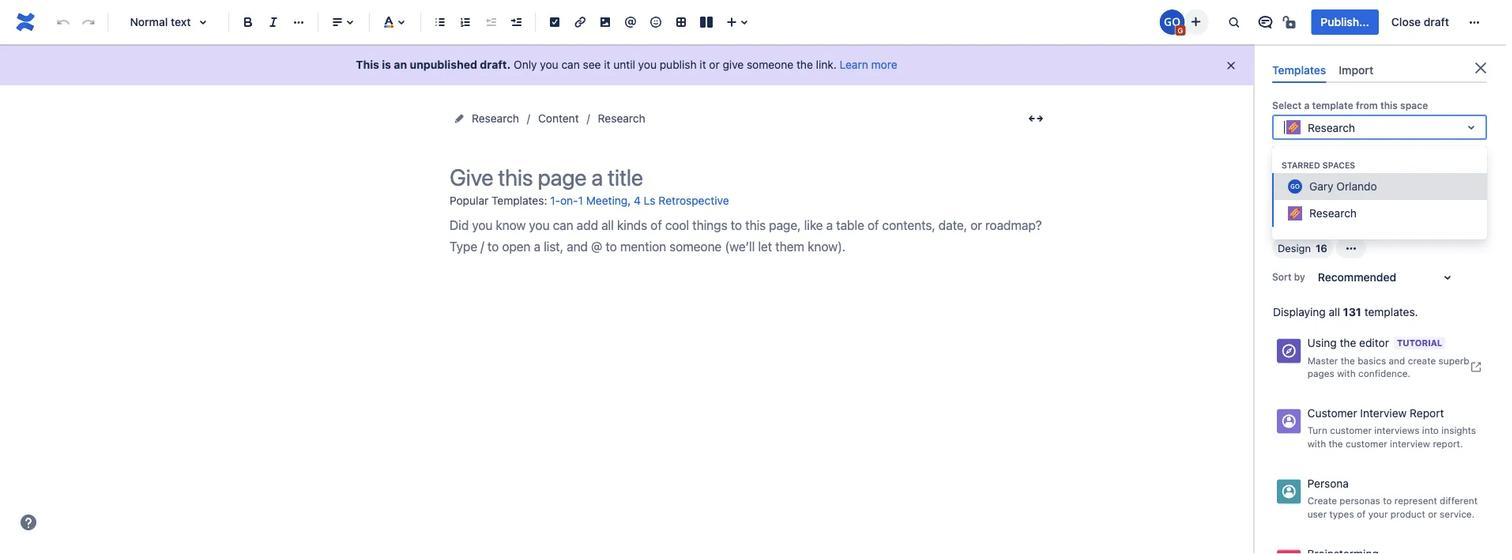 Task type: vqa. For each thing, say whether or not it's contained in the screenshot.
Table icon
yes



Task type: describe. For each thing, give the bounding box(es) containing it.
mention image
[[621, 13, 640, 32]]

insights
[[1442, 425, 1477, 436]]

create
[[1308, 495, 1338, 506]]

select
[[1273, 100, 1302, 111]]

report
[[1410, 407, 1445, 420]]

from
[[1357, 100, 1379, 111]]

italic ⌘i image
[[264, 13, 283, 32]]

more image
[[1466, 13, 1485, 32]]

content
[[538, 112, 579, 125]]

basics
[[1358, 355, 1387, 366]]

1 vertical spatial customer
[[1346, 438, 1388, 449]]

pages
[[1308, 368, 1335, 379]]

design 16
[[1278, 242, 1328, 254]]

your
[[1369, 509, 1389, 520]]

tab list containing templates
[[1267, 57, 1494, 83]]

this is an unpublished draft. only you can see it until you publish it or give someone the link. learn more
[[356, 58, 898, 71]]

the inside "customer interview report turn customer interviews into insights with the customer interview report."
[[1329, 438, 1344, 449]]

more
[[872, 58, 898, 71]]

,
[[628, 194, 631, 207]]

numbered list ⌘⇧7 image
[[456, 13, 475, 32]]

meeting
[[586, 194, 628, 207]]

can
[[562, 58, 580, 71]]

different
[[1441, 495, 1478, 506]]

personas
[[1340, 495, 1381, 506]]

ls
[[644, 194, 656, 207]]

more categories image
[[1342, 239, 1361, 258]]

displaying
[[1274, 306, 1326, 319]]

1 research link from the left
[[472, 109, 519, 128]]

sort
[[1273, 271, 1292, 283]]

draft.
[[480, 58, 511, 71]]

turn
[[1308, 425, 1328, 436]]

1-
[[550, 194, 561, 207]]

a
[[1305, 100, 1310, 111]]

gary orlando image
[[1160, 9, 1185, 35]]

add image, video, or file image
[[596, 13, 615, 32]]

confluence image
[[13, 9, 38, 35]]

the left link.
[[797, 58, 813, 71]]

select a template from this space
[[1273, 100, 1429, 111]]

of
[[1357, 509, 1366, 520]]

link.
[[816, 58, 837, 71]]

spaces
[[1323, 160, 1356, 170]]

research down until
[[598, 112, 646, 125]]

using the editor tutorial
[[1308, 337, 1443, 350]]

publish...
[[1321, 15, 1370, 28]]

1 you from the left
[[540, 58, 559, 71]]

orlando
[[1337, 180, 1378, 193]]

with inside "customer interview report turn customer interviews into insights with the customer interview report."
[[1308, 438, 1327, 449]]

user
[[1308, 509, 1328, 520]]

open image
[[1463, 118, 1482, 137]]

comment icon image
[[1257, 13, 1276, 32]]

find and replace image
[[1225, 13, 1244, 32]]

normal text button
[[115, 5, 222, 40]]

close draft button
[[1383, 9, 1459, 35]]

templates
[[1273, 63, 1327, 76]]

using
[[1308, 337, 1337, 350]]

popular
[[450, 194, 489, 207]]

import
[[1340, 63, 1374, 76]]

action item image
[[546, 13, 564, 32]]

unpublished
[[410, 58, 477, 71]]

Main content area, start typing to enter text. text field
[[450, 214, 1051, 258]]

bold ⌘b image
[[239, 13, 258, 32]]

report.
[[1434, 438, 1464, 449]]

learn
[[840, 58, 869, 71]]

by
[[1295, 271, 1306, 283]]

2 you from the left
[[639, 58, 657, 71]]

someone
[[747, 58, 794, 71]]

publish
[[660, 58, 697, 71]]

undo ⌘z image
[[54, 13, 73, 32]]

recommended
[[1319, 271, 1397, 284]]

dismiss image
[[1225, 59, 1238, 72]]

close templates and import image
[[1472, 59, 1491, 77]]

indent tab image
[[507, 13, 526, 32]]

an
[[394, 58, 407, 71]]

link image
[[571, 13, 590, 32]]

gary orlando
[[1310, 180, 1378, 193]]

4 ls retrospective button
[[634, 188, 729, 214]]

research right move this page image
[[472, 112, 519, 125]]

see
[[583, 58, 601, 71]]

service.
[[1441, 509, 1475, 520]]

help image
[[19, 513, 38, 532]]

starred
[[1282, 160, 1321, 170]]

sort by
[[1273, 271, 1306, 283]]

until
[[614, 58, 636, 71]]

only
[[514, 58, 537, 71]]

give
[[723, 58, 744, 71]]

product
[[1391, 509, 1426, 520]]

the right the "using"
[[1340, 337, 1357, 350]]



Task type: locate. For each thing, give the bounding box(es) containing it.
or inside persona create personas to represent different user types of your product or service.
[[1429, 509, 1438, 520]]

this
[[1381, 100, 1398, 111]]

normal
[[130, 15, 168, 28]]

0 horizontal spatial research link
[[472, 109, 519, 128]]

normal text
[[130, 15, 191, 28]]

draft
[[1424, 15, 1450, 28]]

displaying all 131 templates.
[[1274, 306, 1419, 319]]

1 horizontal spatial or
[[1429, 509, 1438, 520]]

0 horizontal spatial you
[[540, 58, 559, 71]]

confluence image
[[13, 9, 38, 35]]

bullet list ⌘⇧8 image
[[431, 13, 450, 32]]

131
[[1344, 306, 1362, 319]]

gary
[[1310, 180, 1334, 193]]

or
[[710, 58, 720, 71], [1429, 509, 1438, 520]]

0 horizontal spatial it
[[604, 58, 611, 71]]

you left can
[[540, 58, 559, 71]]

this
[[356, 58, 379, 71]]

is
[[382, 58, 391, 71]]

no restrictions image
[[1282, 13, 1301, 32]]

1 vertical spatial with
[[1308, 438, 1327, 449]]

interviews
[[1375, 425, 1420, 436]]

tutorial
[[1398, 338, 1443, 348]]

templates:
[[492, 194, 547, 207]]

close draft
[[1392, 15, 1450, 28]]

redo ⌘⇧z image
[[79, 13, 98, 32]]

1 horizontal spatial research link
[[598, 109, 646, 128]]

None text field
[[1285, 120, 1288, 135]]

research down gary orlando
[[1310, 207, 1357, 220]]

research down template
[[1308, 121, 1356, 134]]

layouts image
[[697, 13, 716, 32]]

publish... button
[[1312, 9, 1379, 35]]

superb
[[1439, 355, 1470, 366]]

the
[[797, 58, 813, 71], [1340, 337, 1357, 350], [1341, 355, 1356, 366], [1329, 438, 1344, 449]]

you right until
[[639, 58, 657, 71]]

search icon image
[[1281, 152, 1293, 165]]

Search author, category, topic field
[[1298, 148, 1486, 170]]

2 it from the left
[[700, 58, 707, 71]]

interview
[[1391, 438, 1431, 449]]

content link
[[538, 109, 579, 128]]

with
[[1338, 368, 1356, 379], [1308, 438, 1327, 449]]

4
[[634, 194, 641, 207]]

text
[[171, 15, 191, 28]]

interview
[[1361, 407, 1407, 420]]

on-
[[561, 194, 578, 207]]

all
[[1329, 306, 1341, 319]]

1 horizontal spatial you
[[639, 58, 657, 71]]

align left image
[[328, 13, 347, 32]]

to
[[1384, 495, 1393, 506]]

1 it from the left
[[604, 58, 611, 71]]

represent
[[1395, 495, 1438, 506]]

design
[[1278, 242, 1312, 254]]

the inside 'master the basics and create superb pages with confidence.'
[[1341, 355, 1356, 366]]

with right pages
[[1338, 368, 1356, 379]]

tab list
[[1267, 57, 1494, 83]]

customer
[[1308, 407, 1358, 420]]

1 vertical spatial or
[[1429, 509, 1438, 520]]

with down turn
[[1308, 438, 1327, 449]]

recommended button
[[1309, 265, 1467, 290]]

template
[[1313, 100, 1354, 111]]

1 horizontal spatial it
[[700, 58, 707, 71]]

customer down customer
[[1331, 425, 1372, 436]]

it right publish
[[700, 58, 707, 71]]

the left 'basics'
[[1341, 355, 1356, 366]]

table image
[[672, 13, 691, 32]]

master the basics and create superb pages with confidence.
[[1308, 355, 1470, 379]]

into
[[1423, 425, 1440, 436]]

confidence.
[[1359, 368, 1411, 379]]

customer interview report turn customer interviews into insights with the customer interview report.
[[1308, 407, 1477, 449]]

with inside 'master the basics and create superb pages with confidence.'
[[1338, 368, 1356, 379]]

or left the give
[[710, 58, 720, 71]]

types
[[1330, 509, 1355, 520]]

starred spaces
[[1282, 160, 1356, 170]]

2 research link from the left
[[598, 109, 646, 128]]

research link right move this page image
[[472, 109, 519, 128]]

move this page image
[[453, 112, 466, 125]]

0 horizontal spatial with
[[1308, 438, 1327, 449]]

research
[[472, 112, 519, 125], [598, 112, 646, 125], [1308, 121, 1356, 134], [1310, 207, 1357, 220]]

learn more link
[[840, 58, 898, 71]]

master
[[1308, 355, 1339, 366]]

research link down until
[[598, 109, 646, 128]]

it
[[604, 58, 611, 71], [700, 58, 707, 71]]

editor
[[1360, 337, 1390, 350]]

customer
[[1331, 425, 1372, 436], [1346, 438, 1388, 449]]

customer down interviews
[[1346, 438, 1388, 449]]

persona create personas to represent different user types of your product or service.
[[1308, 477, 1478, 520]]

invite to edit image
[[1187, 12, 1206, 31]]

1 horizontal spatial with
[[1338, 368, 1356, 379]]

or down represent
[[1429, 509, 1438, 520]]

1-on-1 meeting button
[[550, 188, 628, 214]]

close
[[1392, 15, 1422, 28]]

outdent ⇧tab image
[[481, 13, 500, 32]]

make page full-width image
[[1027, 109, 1046, 128]]

more formatting image
[[289, 13, 308, 32]]

0 horizontal spatial or
[[710, 58, 720, 71]]

and
[[1389, 355, 1406, 366]]

1
[[578, 194, 583, 207]]

0 vertical spatial with
[[1338, 368, 1356, 379]]

0 vertical spatial or
[[710, 58, 720, 71]]

retrospective
[[659, 194, 729, 207]]

space
[[1401, 100, 1429, 111]]

it right see
[[604, 58, 611, 71]]

the down customer
[[1329, 438, 1344, 449]]

0 vertical spatial customer
[[1331, 425, 1372, 436]]

you
[[540, 58, 559, 71], [639, 58, 657, 71]]

emoji image
[[647, 13, 666, 32]]

persona
[[1308, 477, 1350, 490]]

popular templates: 1-on-1 meeting , 4 ls retrospective
[[450, 194, 729, 207]]

Give this page a title text field
[[450, 164, 1051, 191]]

16
[[1316, 242, 1328, 254]]

templates.
[[1365, 306, 1419, 319]]

create
[[1409, 355, 1437, 366]]



